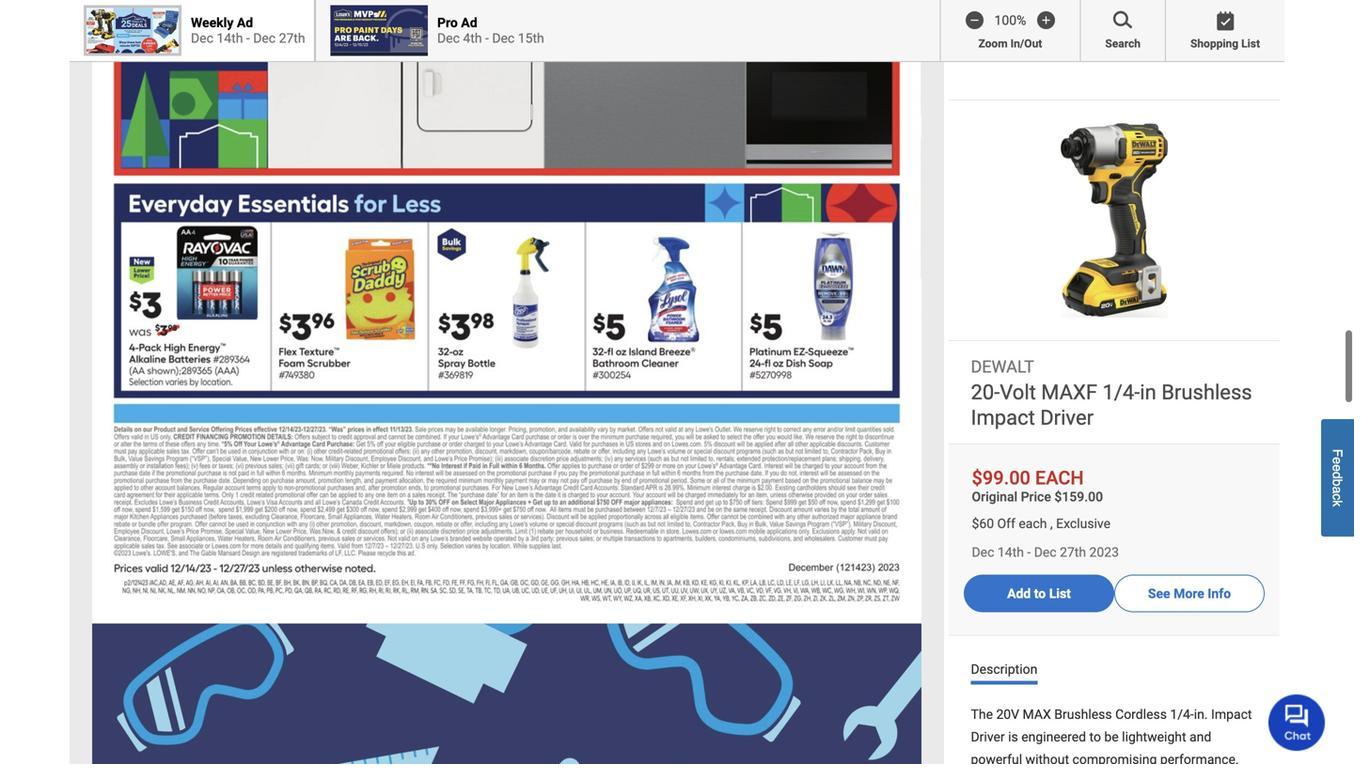 Task type: describe. For each thing, give the bounding box(es) containing it.
f e e d b a c k button
[[1321, 419, 1354, 537]]

b
[[1330, 479, 1345, 486]]

c
[[1330, 494, 1345, 500]]

f
[[1330, 449, 1345, 457]]



Task type: vqa. For each thing, say whether or not it's contained in the screenshot.
F
yes



Task type: locate. For each thing, give the bounding box(es) containing it.
d
[[1330, 472, 1345, 479]]

chat invite button image
[[1269, 694, 1326, 751]]

e up d
[[1330, 457, 1345, 465]]

a
[[1330, 486, 1345, 494]]

e up b
[[1330, 464, 1345, 472]]

f e e d b a c k
[[1330, 449, 1345, 507]]

k
[[1330, 500, 1345, 507]]

2 e from the top
[[1330, 464, 1345, 472]]

1 e from the top
[[1330, 457, 1345, 465]]

e
[[1330, 457, 1345, 465], [1330, 464, 1345, 472]]



